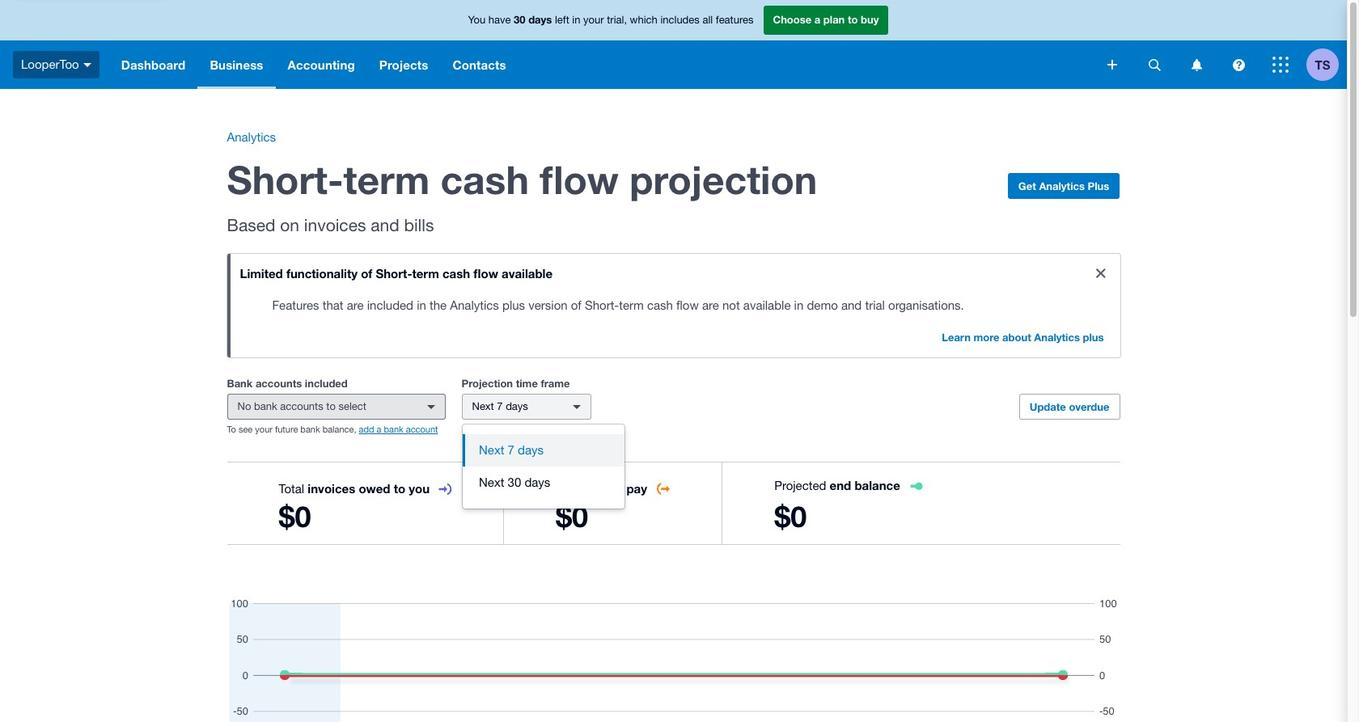 Task type: describe. For each thing, give the bounding box(es) containing it.
which
[[630, 14, 658, 26]]

next 7 days button
[[463, 434, 625, 467]]

list box containing next 7 days
[[463, 425, 625, 509]]

organisations.
[[888, 299, 964, 312]]

bank accounts included
[[227, 377, 348, 390]]

ts
[[1315, 57, 1330, 72]]

add a bank account link
[[359, 425, 438, 434]]

next 7 days for next 7 days popup button
[[472, 400, 528, 413]]

on
[[280, 215, 299, 235]]

bank inside popup button
[[254, 400, 277, 413]]

features
[[716, 14, 754, 26]]

days for next 7 days button
[[518, 443, 544, 457]]

1 horizontal spatial a
[[814, 13, 820, 26]]

to
[[227, 425, 236, 434]]

time
[[516, 377, 538, 390]]

projected end balance
[[774, 478, 900, 493]]

that
[[323, 299, 343, 312]]

to for choose a plan to buy
[[848, 13, 858, 26]]

0 horizontal spatial your
[[255, 425, 273, 434]]

accounting button
[[276, 40, 367, 89]]

30 inside 'button'
[[508, 476, 521, 489]]

analytics link
[[227, 130, 276, 144]]

0 vertical spatial accounts
[[256, 377, 302, 390]]

no
[[237, 400, 251, 413]]

owed
[[359, 481, 390, 496]]

loopertoo button
[[0, 40, 109, 89]]

1 vertical spatial cash
[[442, 266, 470, 281]]

business
[[210, 57, 263, 72]]

projects
[[379, 57, 428, 72]]

analytics down business
[[227, 130, 276, 144]]

days for next 30 days 'button'
[[525, 476, 550, 489]]

bank
[[227, 377, 253, 390]]

plus
[[1088, 180, 1109, 193]]

next 7 days for next 7 days button
[[479, 443, 544, 457]]

to for total invoices owed to you $0
[[394, 481, 405, 496]]

limited
[[240, 266, 283, 281]]

0 horizontal spatial short-
[[227, 156, 343, 202]]

balance
[[855, 478, 900, 493]]

learn more about analytics plus
[[942, 331, 1104, 344]]

frame
[[541, 377, 570, 390]]

limited functionality of short-term cash flow available
[[240, 266, 553, 281]]

to inside the total bills to pay $0
[[611, 481, 623, 496]]

loopertoo
[[21, 57, 79, 71]]

projection time frame
[[462, 377, 570, 390]]

next 30 days button
[[463, 467, 625, 499]]

banner containing ts
[[0, 0, 1347, 89]]

not
[[722, 299, 740, 312]]

1 vertical spatial flow
[[473, 266, 498, 281]]

30 inside banner
[[514, 13, 525, 26]]

svg image
[[1107, 60, 1117, 70]]

you
[[409, 481, 430, 496]]

7 for next 7 days button
[[508, 443, 514, 457]]

overdue
[[1069, 400, 1109, 413]]

next 7 days button
[[462, 394, 591, 420]]

learn
[[942, 331, 971, 344]]

about
[[1002, 331, 1031, 344]]

contacts
[[453, 57, 506, 72]]

have
[[488, 14, 511, 26]]

choose
[[773, 13, 812, 26]]

end
[[830, 478, 851, 493]]

business button
[[198, 40, 276, 89]]

trial,
[[607, 14, 627, 26]]

no bank accounts to select
[[237, 400, 366, 413]]

includes
[[660, 14, 700, 26]]

pay
[[627, 481, 647, 496]]

1 horizontal spatial bank
[[300, 425, 320, 434]]

1 horizontal spatial available
[[743, 299, 791, 312]]

get
[[1018, 180, 1036, 193]]

accounting
[[288, 57, 355, 72]]

update overdue
[[1030, 400, 1109, 413]]

1 are from the left
[[347, 299, 364, 312]]

1 vertical spatial term
[[412, 266, 439, 281]]

future
[[275, 425, 298, 434]]

update overdue button
[[1019, 394, 1120, 420]]

0 vertical spatial bills
[[404, 215, 434, 235]]

1 horizontal spatial of
[[571, 299, 581, 312]]

update
[[1030, 400, 1066, 413]]

left
[[555, 14, 569, 26]]

select
[[339, 400, 366, 413]]

0 vertical spatial cash
[[440, 156, 529, 202]]

close button
[[1084, 257, 1117, 290]]

get analytics plus
[[1018, 180, 1109, 193]]

0 vertical spatial invoices
[[304, 215, 366, 235]]



Task type: locate. For each thing, give the bounding box(es) containing it.
short- up the on
[[227, 156, 343, 202]]

days
[[528, 13, 552, 26], [506, 400, 528, 413], [518, 443, 544, 457], [525, 476, 550, 489]]

0 horizontal spatial included
[[305, 377, 348, 390]]

1 horizontal spatial are
[[702, 299, 719, 312]]

in right left
[[572, 14, 580, 26]]

0 horizontal spatial $0
[[279, 499, 311, 534]]

$0 inside the total bills to pay $0
[[556, 499, 588, 534]]

$0
[[279, 499, 311, 534], [556, 499, 588, 534], [774, 499, 807, 534]]

group
[[463, 425, 625, 509]]

svg image
[[1272, 57, 1289, 73], [1148, 59, 1160, 71], [1191, 59, 1202, 71], [1232, 59, 1245, 71], [83, 63, 91, 67]]

get analytics plus button
[[1008, 173, 1120, 199]]

available up version
[[502, 266, 553, 281]]

2 horizontal spatial $0
[[774, 499, 807, 534]]

invoices left owed
[[308, 481, 355, 496]]

next 7 days
[[472, 400, 528, 413], [479, 443, 544, 457]]

the
[[430, 299, 447, 312]]

total inside the total bills to pay $0
[[556, 482, 581, 496]]

available right not
[[743, 299, 791, 312]]

next for next 7 days popup button
[[472, 400, 494, 413]]

next 7 days down projection at left
[[472, 400, 528, 413]]

to left buy
[[848, 13, 858, 26]]

your right see
[[255, 425, 273, 434]]

add
[[359, 425, 374, 434]]

7 down projection at left
[[497, 400, 503, 413]]

0 vertical spatial included
[[367, 299, 413, 312]]

0 vertical spatial and
[[371, 215, 399, 235]]

1 horizontal spatial total
[[556, 482, 581, 496]]

accounts
[[256, 377, 302, 390], [280, 400, 323, 413]]

7 up 'next 30 days'
[[508, 443, 514, 457]]

1 vertical spatial your
[[255, 425, 273, 434]]

are left not
[[702, 299, 719, 312]]

2 vertical spatial term
[[619, 299, 644, 312]]

1 vertical spatial available
[[743, 299, 791, 312]]

term
[[343, 156, 430, 202], [412, 266, 439, 281], [619, 299, 644, 312]]

days down next 7 days button
[[525, 476, 550, 489]]

of
[[361, 266, 372, 281], [571, 299, 581, 312]]

1 horizontal spatial in
[[572, 14, 580, 26]]

0 vertical spatial 7
[[497, 400, 503, 413]]

total
[[279, 482, 304, 496], [556, 482, 581, 496]]

analytics inside button
[[1039, 180, 1085, 193]]

learn more about analytics plus link
[[932, 325, 1114, 351]]

30
[[514, 13, 525, 26], [508, 476, 521, 489]]

choose a plan to buy
[[773, 13, 879, 26]]

in
[[572, 14, 580, 26], [417, 299, 426, 312], [794, 299, 804, 312]]

you have 30 days left in your trial, which includes all features
[[468, 13, 754, 26]]

total inside the total invoices owed to you $0
[[279, 482, 304, 496]]

bills left the pay
[[585, 481, 608, 496]]

to left you
[[394, 481, 405, 496]]

bills
[[404, 215, 434, 235], [585, 481, 608, 496]]

balance,
[[323, 425, 356, 434]]

0 vertical spatial plus
[[502, 299, 525, 312]]

0 horizontal spatial of
[[361, 266, 372, 281]]

dashboard link
[[109, 40, 198, 89]]

projection
[[630, 156, 817, 202]]

1 horizontal spatial 7
[[508, 443, 514, 457]]

days left left
[[528, 13, 552, 26]]

next down next 7 days button
[[479, 476, 504, 489]]

to for no bank accounts to select
[[326, 400, 336, 413]]

0 vertical spatial a
[[814, 13, 820, 26]]

to inside the total invoices owed to you $0
[[394, 481, 405, 496]]

1 vertical spatial next
[[479, 443, 504, 457]]

are right that
[[347, 299, 364, 312]]

your left trial,
[[583, 14, 604, 26]]

1 vertical spatial accounts
[[280, 400, 323, 413]]

of right version
[[571, 299, 581, 312]]

plus down close image
[[1083, 331, 1104, 344]]

bank right no
[[254, 400, 277, 413]]

next 7 days inside popup button
[[472, 400, 528, 413]]

2 horizontal spatial in
[[794, 299, 804, 312]]

0 vertical spatial next 7 days
[[472, 400, 528, 413]]

1 horizontal spatial $0
[[556, 499, 588, 534]]

bills inside the total bills to pay $0
[[585, 481, 608, 496]]

analytics right get
[[1039, 180, 1085, 193]]

0 horizontal spatial are
[[347, 299, 364, 312]]

total for $0
[[556, 482, 581, 496]]

3 $0 from the left
[[774, 499, 807, 534]]

account
[[406, 425, 438, 434]]

group containing next 7 days
[[463, 425, 625, 509]]

flow
[[540, 156, 619, 202], [473, 266, 498, 281], [676, 299, 699, 312]]

30 down next 7 days button
[[508, 476, 521, 489]]

0 horizontal spatial total
[[279, 482, 304, 496]]

invoices
[[304, 215, 366, 235], [308, 481, 355, 496]]

2 horizontal spatial short-
[[585, 299, 619, 312]]

invoices right the on
[[304, 215, 366, 235]]

next up 'next 30 days'
[[479, 443, 504, 457]]

svg image inside loopertoo "popup button"
[[83, 63, 91, 67]]

next for next 30 days 'button'
[[479, 476, 504, 489]]

and left "trial"
[[841, 299, 862, 312]]

your inside you have 30 days left in your trial, which includes all features
[[583, 14, 604, 26]]

included up no bank accounts to select popup button
[[305, 377, 348, 390]]

0 horizontal spatial in
[[417, 299, 426, 312]]

2 are from the left
[[702, 299, 719, 312]]

days inside next 7 days button
[[518, 443, 544, 457]]

next 30 days
[[479, 476, 550, 489]]

0 vertical spatial term
[[343, 156, 430, 202]]

buy
[[861, 13, 879, 26]]

0 horizontal spatial available
[[502, 266, 553, 281]]

short-
[[227, 156, 343, 202], [376, 266, 412, 281], [585, 299, 619, 312]]

1 horizontal spatial and
[[841, 299, 862, 312]]

1 vertical spatial 30
[[508, 476, 521, 489]]

total down future
[[279, 482, 304, 496]]

0 horizontal spatial plus
[[502, 299, 525, 312]]

of right the functionality
[[361, 266, 372, 281]]

1 total from the left
[[279, 482, 304, 496]]

based on invoices and bills
[[227, 215, 434, 235]]

analytics
[[227, 130, 276, 144], [1039, 180, 1085, 193], [450, 299, 499, 312], [1034, 331, 1080, 344]]

in left demo
[[794, 299, 804, 312]]

to
[[848, 13, 858, 26], [326, 400, 336, 413], [394, 481, 405, 496], [611, 481, 623, 496]]

0 horizontal spatial bank
[[254, 400, 277, 413]]

in inside you have 30 days left in your trial, which includes all features
[[572, 14, 580, 26]]

features that are included in the analytics plus version of short-term cash flow are not available in demo and trial organisations.
[[272, 299, 964, 312]]

projection
[[462, 377, 513, 390]]

0 vertical spatial short-
[[227, 156, 343, 202]]

no bank accounts to select button
[[227, 394, 445, 420]]

a
[[814, 13, 820, 26], [377, 425, 381, 434]]

plus
[[502, 299, 525, 312], [1083, 331, 1104, 344]]

included
[[367, 299, 413, 312], [305, 377, 348, 390]]

0 horizontal spatial bills
[[404, 215, 434, 235]]

1 $0 from the left
[[279, 499, 311, 534]]

days for next 7 days popup button
[[506, 400, 528, 413]]

1 vertical spatial a
[[377, 425, 381, 434]]

analytics inside "link"
[[1034, 331, 1080, 344]]

to inside popup button
[[326, 400, 336, 413]]

2 vertical spatial short-
[[585, 299, 619, 312]]

1 vertical spatial invoices
[[308, 481, 355, 496]]

total invoices owed to you $0
[[279, 481, 430, 534]]

features
[[272, 299, 319, 312]]

more
[[974, 331, 999, 344]]

invoices inside the total invoices owed to you $0
[[308, 481, 355, 496]]

and up limited functionality of short-term cash flow available
[[371, 215, 399, 235]]

1 vertical spatial 7
[[508, 443, 514, 457]]

included down limited functionality of short-term cash flow available
[[367, 299, 413, 312]]

cash
[[440, 156, 529, 202], [442, 266, 470, 281], [647, 299, 673, 312]]

7
[[497, 400, 503, 413], [508, 443, 514, 457]]

functionality
[[286, 266, 358, 281]]

short-term cash flow projection
[[227, 156, 817, 202]]

2 $0 from the left
[[556, 499, 588, 534]]

7 for next 7 days popup button
[[497, 400, 503, 413]]

analytics right the
[[450, 299, 499, 312]]

0 horizontal spatial and
[[371, 215, 399, 235]]

all
[[703, 14, 713, 26]]

plus left version
[[502, 299, 525, 312]]

trial
[[865, 299, 885, 312]]

0 vertical spatial your
[[583, 14, 604, 26]]

30 right have
[[514, 13, 525, 26]]

1 vertical spatial and
[[841, 299, 862, 312]]

1 horizontal spatial included
[[367, 299, 413, 312]]

2 total from the left
[[556, 482, 581, 496]]

dashboard
[[121, 57, 186, 72]]

next down projection at left
[[472, 400, 494, 413]]

ts button
[[1306, 40, 1347, 89]]

to left the select
[[326, 400, 336, 413]]

days down projection time frame
[[506, 400, 528, 413]]

plus inside learn more about analytics plus "link"
[[1083, 331, 1104, 344]]

0 horizontal spatial flow
[[473, 266, 498, 281]]

projects button
[[367, 40, 440, 89]]

version
[[528, 299, 568, 312]]

next inside next 7 days button
[[479, 443, 504, 457]]

0 horizontal spatial a
[[377, 425, 381, 434]]

bank
[[254, 400, 277, 413], [300, 425, 320, 434], [384, 425, 403, 434]]

2 vertical spatial flow
[[676, 299, 699, 312]]

accounts down bank accounts included
[[280, 400, 323, 413]]

banner
[[0, 0, 1347, 89]]

2 horizontal spatial flow
[[676, 299, 699, 312]]

0 vertical spatial next
[[472, 400, 494, 413]]

to see your future bank balance, add a bank account
[[227, 425, 438, 434]]

1 vertical spatial bills
[[585, 481, 608, 496]]

1 vertical spatial included
[[305, 377, 348, 390]]

total down next 7 days button
[[556, 482, 581, 496]]

short- right the functionality
[[376, 266, 412, 281]]

1 horizontal spatial flow
[[540, 156, 619, 202]]

0 vertical spatial of
[[361, 266, 372, 281]]

close image
[[1096, 269, 1105, 278]]

analytics right about
[[1034, 331, 1080, 344]]

0 horizontal spatial 7
[[497, 400, 503, 413]]

plan
[[823, 13, 845, 26]]

bank right add
[[384, 425, 403, 434]]

a left plan
[[814, 13, 820, 26]]

days inside next 30 days 'button'
[[525, 476, 550, 489]]

1 horizontal spatial short-
[[376, 266, 412, 281]]

short- right version
[[585, 299, 619, 312]]

next inside next 30 days 'button'
[[479, 476, 504, 489]]

$0 inside the total invoices owed to you $0
[[279, 499, 311, 534]]

next 7 days inside button
[[479, 443, 544, 457]]

bank right future
[[300, 425, 320, 434]]

a right add
[[377, 425, 381, 434]]

total for you
[[279, 482, 304, 496]]

2 vertical spatial next
[[479, 476, 504, 489]]

1 vertical spatial plus
[[1083, 331, 1104, 344]]

accounts inside no bank accounts to select popup button
[[280, 400, 323, 413]]

1 horizontal spatial your
[[583, 14, 604, 26]]

2 vertical spatial cash
[[647, 299, 673, 312]]

7 inside popup button
[[497, 400, 503, 413]]

1 vertical spatial of
[[571, 299, 581, 312]]

bills up limited functionality of short-term cash flow available
[[404, 215, 434, 235]]

1 vertical spatial short-
[[376, 266, 412, 281]]

0 vertical spatial flow
[[540, 156, 619, 202]]

based
[[227, 215, 275, 235]]

1 horizontal spatial bills
[[585, 481, 608, 496]]

accounts up no bank accounts to select on the bottom left
[[256, 377, 302, 390]]

7 inside button
[[508, 443, 514, 457]]

1 horizontal spatial plus
[[1083, 331, 1104, 344]]

1 vertical spatial next 7 days
[[479, 443, 544, 457]]

list box
[[463, 425, 625, 509]]

0 vertical spatial 30
[[514, 13, 525, 26]]

contacts button
[[440, 40, 518, 89]]

are
[[347, 299, 364, 312], [702, 299, 719, 312]]

next for next 7 days button
[[479, 443, 504, 457]]

next inside next 7 days popup button
[[472, 400, 494, 413]]

next 7 days up 'next 30 days'
[[479, 443, 544, 457]]

2 horizontal spatial bank
[[384, 425, 403, 434]]

0 vertical spatial available
[[502, 266, 553, 281]]

days inside next 7 days popup button
[[506, 400, 528, 413]]

your
[[583, 14, 604, 26], [255, 425, 273, 434]]

you
[[468, 14, 486, 26]]

total bills to pay $0
[[556, 481, 647, 534]]

days up next 30 days 'button'
[[518, 443, 544, 457]]

in left the
[[417, 299, 426, 312]]

to left the pay
[[611, 481, 623, 496]]

projected
[[774, 479, 826, 493]]

demo
[[807, 299, 838, 312]]

see
[[239, 425, 253, 434]]



Task type: vqa. For each thing, say whether or not it's contained in the screenshot.
THE GET ANALYTICS PLUS
yes



